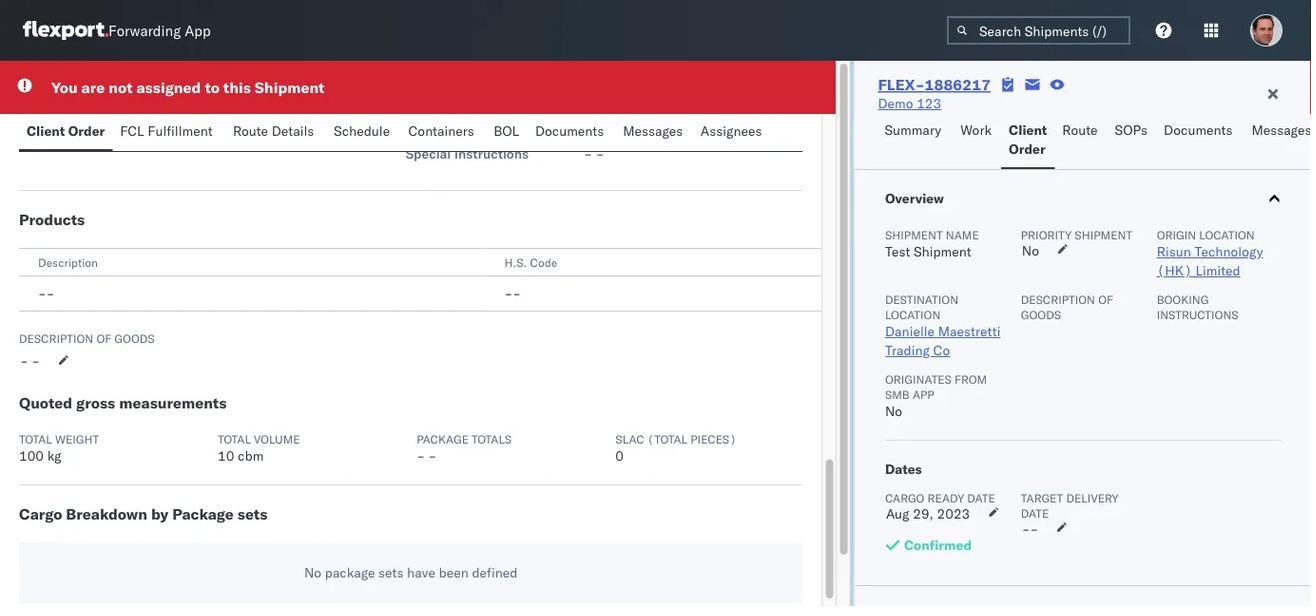 Task type: locate. For each thing, give the bounding box(es) containing it.
description of goods down priority shipment
[[1021, 292, 1113, 322]]

forwarding app link
[[23, 21, 211, 40]]

0 vertical spatial app
[[185, 21, 211, 39]]

1 horizontal spatial --
[[505, 285, 521, 302]]

client order down you
[[27, 123, 105, 139]]

0 horizontal spatial total
[[19, 432, 52, 447]]

sets left have at the bottom left of page
[[379, 565, 404, 582]]

0 vertical spatial - -
[[584, 146, 604, 162]]

documents button right sops
[[1157, 113, 1244, 169]]

danielle maestretti trading co link
[[885, 323, 1000, 359]]

1 horizontal spatial client order button
[[1002, 113, 1055, 169]]

shipment down name
[[914, 243, 971, 260]]

1 horizontal spatial sets
[[379, 565, 404, 582]]

origin location risun technology (hk) limited
[[1157, 228, 1263, 279]]

goods down 'priority'
[[1021, 308, 1061, 322]]

app down originates
[[912, 388, 934, 402]]

1 vertical spatial description of goods
[[19, 331, 155, 346]]

summary
[[885, 122, 942, 138]]

schedule
[[334, 123, 390, 139]]

forwarding
[[108, 21, 181, 39]]

fulfillment
[[148, 123, 213, 139]]

0 horizontal spatial date
[[967, 491, 995, 506]]

1 total from the left
[[19, 432, 52, 447]]

booking instructions
[[1157, 292, 1239, 322]]

cargo up 'aug'
[[885, 491, 924, 506]]

0 horizontal spatial of
[[96, 331, 111, 346]]

cargo down 100
[[19, 505, 62, 524]]

booking
[[1157, 292, 1209, 307]]

1 vertical spatial date
[[1021, 506, 1049, 521]]

summary button
[[877, 113, 953, 169]]

client order right 'work' button
[[1009, 122, 1048, 157]]

- - up quoted
[[20, 353, 40, 370]]

1 vertical spatial app
[[912, 388, 934, 402]]

messages for right messages button
[[1252, 122, 1312, 138]]

technology
[[1195, 243, 1263, 260]]

(total
[[648, 432, 688, 447]]

quoted gross measurements
[[19, 394, 227, 413]]

1 horizontal spatial package
[[417, 432, 469, 447]]

not
[[109, 78, 133, 97]]

1 vertical spatial order
[[1009, 141, 1046, 157]]

test
[[885, 243, 910, 260]]

1 vertical spatial description
[[1021, 292, 1095, 307]]

1 horizontal spatial location
[[1199, 228, 1255, 242]]

1 vertical spatial goods
[[114, 331, 155, 346]]

order
[[68, 123, 105, 139], [1009, 141, 1046, 157]]

originates from smb app no
[[885, 372, 987, 420]]

location up technology
[[1199, 228, 1255, 242]]

0 vertical spatial order
[[68, 123, 105, 139]]

of down shipment
[[1098, 292, 1113, 307]]

0 vertical spatial package
[[417, 432, 469, 447]]

0 vertical spatial sets
[[237, 505, 268, 524]]

0 horizontal spatial client order button
[[19, 114, 113, 151]]

client for the left client order button
[[27, 123, 65, 139]]

description inside "description of goods"
[[1021, 292, 1095, 307]]

description down products
[[38, 255, 98, 270]]

100
[[19, 448, 44, 465]]

instructions
[[1157, 308, 1239, 322]]

(hk)
[[1157, 263, 1192, 279]]

- -
[[584, 146, 604, 162], [20, 353, 40, 370]]

-- down h.s.
[[505, 285, 521, 302]]

1 horizontal spatial description of goods
[[1021, 292, 1113, 322]]

0 vertical spatial date
[[967, 491, 995, 506]]

1 horizontal spatial of
[[1098, 292, 1113, 307]]

1 horizontal spatial cargo
[[885, 491, 924, 506]]

0 horizontal spatial messages
[[623, 123, 683, 139]]

demo 123 link
[[878, 94, 942, 113]]

client down you
[[27, 123, 65, 139]]

0 horizontal spatial location
[[885, 308, 941, 322]]

route left sops
[[1063, 122, 1098, 138]]

1 horizontal spatial route
[[1063, 122, 1098, 138]]

1 vertical spatial location
[[885, 308, 941, 322]]

total
[[19, 432, 52, 447], [218, 432, 251, 447]]

weight
[[55, 432, 99, 447]]

0 horizontal spatial client
[[27, 123, 65, 139]]

-- down products
[[38, 285, 55, 302]]

total up 100
[[19, 432, 52, 447]]

messages
[[1252, 122, 1312, 138], [623, 123, 683, 139]]

29,
[[913, 506, 933, 523]]

client right work
[[1009, 122, 1048, 138]]

ready
[[927, 491, 964, 506]]

of up the gross
[[96, 331, 111, 346]]

order for rightmost client order button
[[1009, 141, 1046, 157]]

client order button right work
[[1002, 113, 1055, 169]]

0 horizontal spatial package
[[172, 505, 234, 524]]

order inside the client order
[[1009, 141, 1046, 157]]

smb
[[885, 388, 910, 402]]

1 horizontal spatial documents
[[1164, 122, 1233, 138]]

shipment up the details
[[255, 78, 325, 97]]

package right by
[[172, 505, 234, 524]]

1 vertical spatial of
[[96, 331, 111, 346]]

delivery
[[1066, 491, 1119, 506]]

0 vertical spatial description
[[38, 255, 98, 270]]

instructions
[[455, 146, 529, 162]]

breakdown
[[66, 505, 147, 524]]

total weight 100 kg
[[19, 432, 99, 465]]

sets down cbm
[[237, 505, 268, 524]]

documents right bol button
[[535, 123, 604, 139]]

flex-
[[878, 75, 925, 94]]

documents button right bol
[[528, 114, 616, 151]]

description up quoted
[[19, 331, 93, 346]]

10
[[218, 448, 234, 465]]

gross
[[76, 394, 115, 413]]

Search Shipments (/) text field
[[947, 16, 1131, 45]]

order right 'work' button
[[1009, 141, 1046, 157]]

0 horizontal spatial order
[[68, 123, 105, 139]]

measurements
[[119, 394, 227, 413]]

1 horizontal spatial order
[[1009, 141, 1046, 157]]

route left the details
[[233, 123, 268, 139]]

no inside originates from smb app no
[[885, 403, 902, 420]]

totals
[[472, 432, 512, 447]]

flexport. image
[[23, 21, 108, 40]]

documents button
[[1157, 113, 1244, 169], [528, 114, 616, 151]]

1 horizontal spatial total
[[218, 432, 251, 447]]

0 horizontal spatial cargo
[[19, 505, 62, 524]]

1 horizontal spatial messages
[[1252, 122, 1312, 138]]

location for maestretti
[[885, 308, 941, 322]]

overview
[[885, 190, 944, 207]]

date up 2023 on the bottom of the page
[[967, 491, 995, 506]]

1 horizontal spatial date
[[1021, 506, 1049, 521]]

0 horizontal spatial app
[[185, 21, 211, 39]]

1 horizontal spatial client
[[1009, 122, 1048, 138]]

cbm
[[238, 448, 264, 465]]

description down 'priority'
[[1021, 292, 1095, 307]]

package inside package totals - -
[[417, 432, 469, 447]]

documents right sops
[[1164, 122, 1233, 138]]

messages for left messages button
[[623, 123, 683, 139]]

-- down target
[[1022, 521, 1038, 538]]

0 vertical spatial goods
[[1021, 308, 1061, 322]]

cargo
[[885, 491, 924, 506], [19, 505, 62, 524]]

fcl fulfillment button
[[113, 114, 225, 151]]

maestretti
[[938, 323, 1000, 340]]

no down smb
[[885, 403, 902, 420]]

kg
[[47, 448, 61, 465]]

assignees
[[701, 123, 762, 139]]

1 horizontal spatial client order
[[1009, 122, 1048, 157]]

--
[[38, 285, 55, 302], [505, 285, 521, 302], [1022, 521, 1038, 538]]

1 horizontal spatial app
[[912, 388, 934, 402]]

documents
[[1164, 122, 1233, 138], [535, 123, 604, 139]]

sets
[[237, 505, 268, 524], [379, 565, 404, 582]]

location up danielle
[[885, 308, 941, 322]]

app right forwarding at the top
[[185, 21, 211, 39]]

goods up quoted gross measurements
[[114, 331, 155, 346]]

total up 10
[[218, 432, 251, 447]]

work
[[961, 122, 992, 138]]

0 horizontal spatial route
[[233, 123, 268, 139]]

special
[[406, 146, 451, 162]]

123
[[917, 95, 942, 112]]

from
[[954, 372, 987, 387]]

goods
[[1021, 308, 1061, 322], [114, 331, 155, 346]]

location inside origin location risun technology (hk) limited
[[1199, 228, 1255, 242]]

package
[[417, 432, 469, 447], [172, 505, 234, 524]]

package left totals on the left bottom of page
[[417, 432, 469, 447]]

order down 'are'
[[68, 123, 105, 139]]

route for route details
[[233, 123, 268, 139]]

description of goods up the gross
[[19, 331, 155, 346]]

2 vertical spatial description
[[19, 331, 93, 346]]

route details button
[[225, 114, 326, 151]]

confirmed
[[904, 537, 972, 554]]

1 horizontal spatial documents button
[[1157, 113, 1244, 169]]

0 horizontal spatial - -
[[20, 353, 40, 370]]

special instructions
[[406, 146, 529, 162]]

client
[[1009, 122, 1048, 138], [27, 123, 65, 139]]

shipment up test
[[885, 228, 943, 242]]

0 vertical spatial of
[[1098, 292, 1113, 307]]

0 vertical spatial location
[[1199, 228, 1255, 242]]

location inside 'destination location danielle maestretti trading co'
[[885, 308, 941, 322]]

shipment
[[255, 78, 325, 97], [885, 228, 943, 242], [914, 243, 971, 260]]

quoted
[[19, 394, 72, 413]]

are
[[81, 78, 105, 97]]

date down target
[[1021, 506, 1049, 521]]

1 vertical spatial sets
[[379, 565, 404, 582]]

1 horizontal spatial goods
[[1021, 308, 1061, 322]]

slac
[[616, 432, 645, 447]]

total inside the total weight 100 kg
[[19, 432, 52, 447]]

- - right bol button
[[584, 146, 604, 162]]

schedule button
[[326, 114, 401, 151]]

2 total from the left
[[218, 432, 251, 447]]

0 horizontal spatial documents
[[535, 123, 604, 139]]

date inside target delivery date
[[1021, 506, 1049, 521]]

no package sets have been defined
[[304, 565, 518, 582]]

date
[[967, 491, 995, 506], [1021, 506, 1049, 521]]

0 vertical spatial description of goods
[[1021, 292, 1113, 322]]

overview button
[[854, 170, 1312, 227]]

client order button down you
[[19, 114, 113, 151]]



Task type: describe. For each thing, give the bounding box(es) containing it.
forwarding app
[[108, 21, 211, 39]]

0
[[616, 448, 624, 465]]

0 vertical spatial shipment
[[255, 78, 325, 97]]

name
[[946, 228, 979, 242]]

2 horizontal spatial --
[[1022, 521, 1038, 538]]

package
[[325, 565, 375, 582]]

route details
[[233, 123, 314, 139]]

foreign
[[406, 100, 452, 117]]

1 horizontal spatial - -
[[584, 146, 604, 162]]

total volume
[[218, 432, 300, 447]]

1886217
[[925, 75, 991, 94]]

1 horizontal spatial messages button
[[1244, 113, 1312, 169]]

route button
[[1055, 113, 1108, 169]]

pieces)
[[691, 432, 737, 447]]

you are not assigned to this shipment
[[51, 78, 325, 97]]

entry)
[[481, 119, 523, 136]]

foreign trade zone (wants ftz entry)
[[406, 100, 524, 136]]

target delivery date
[[1021, 491, 1119, 521]]

you
[[51, 78, 78, 97]]

2 vertical spatial shipment
[[914, 243, 971, 260]]

volume
[[254, 432, 300, 447]]

containers button
[[401, 114, 486, 151]]

aug
[[886, 506, 909, 523]]

0 horizontal spatial sets
[[237, 505, 268, 524]]

flex-1886217 link
[[878, 75, 991, 94]]

details
[[272, 123, 314, 139]]

target
[[1021, 491, 1063, 506]]

risun
[[1157, 243, 1191, 260]]

risun technology (hk) limited link
[[1157, 243, 1263, 279]]

priority
[[1021, 228, 1072, 242]]

dates
[[885, 461, 922, 478]]

app inside originates from smb app no
[[912, 388, 934, 402]]

been
[[439, 565, 469, 582]]

total for total volume
[[218, 432, 251, 447]]

bol
[[494, 123, 519, 139]]

cargo for cargo breakdown by package sets
[[19, 505, 62, 524]]

containers
[[408, 123, 474, 139]]

flex-1886217
[[878, 75, 991, 94]]

1 vertical spatial shipment
[[885, 228, 943, 242]]

assigned
[[136, 78, 201, 97]]

sops button
[[1108, 113, 1157, 169]]

limited
[[1196, 263, 1240, 279]]

this
[[223, 78, 251, 97]]

date for target delivery date
[[1021, 506, 1049, 521]]

destination
[[885, 292, 958, 307]]

aug 29, 2023
[[886, 506, 970, 523]]

products
[[19, 210, 85, 229]]

total for total weight 100 kg
[[19, 432, 52, 447]]

assignees button
[[693, 114, 773, 151]]

origin
[[1157, 228, 1196, 242]]

order for the left client order button
[[68, 123, 105, 139]]

zone
[[493, 100, 524, 117]]

trade
[[455, 100, 490, 117]]

to
[[205, 78, 220, 97]]

have
[[407, 565, 436, 582]]

h.s.
[[505, 255, 527, 270]]

no right zone
[[585, 99, 603, 116]]

defined
[[472, 565, 518, 582]]

sops
[[1115, 122, 1148, 138]]

originates
[[885, 372, 951, 387]]

0 horizontal spatial --
[[38, 285, 55, 302]]

0 horizontal spatial description of goods
[[19, 331, 155, 346]]

0 horizontal spatial client order
[[27, 123, 105, 139]]

demo 123
[[878, 95, 942, 112]]

location for technology
[[1199, 228, 1255, 242]]

work button
[[953, 113, 1002, 169]]

danielle
[[885, 323, 935, 340]]

destination location danielle maestretti trading co
[[885, 292, 1000, 359]]

ftz
[[454, 119, 478, 136]]

by
[[151, 505, 169, 524]]

demo
[[878, 95, 914, 112]]

cargo breakdown by package sets
[[19, 505, 268, 524]]

0 horizontal spatial goods
[[114, 331, 155, 346]]

route for route
[[1063, 122, 1098, 138]]

shipment
[[1075, 228, 1132, 242]]

cargo ready date
[[885, 491, 995, 506]]

h.s. code
[[505, 255, 557, 270]]

bol button
[[486, 114, 528, 151]]

date for cargo ready date
[[967, 491, 995, 506]]

client for rightmost client order button
[[1009, 122, 1048, 138]]

priority shipment
[[1021, 228, 1132, 242]]

2023
[[937, 506, 970, 523]]

0 horizontal spatial documents button
[[528, 114, 616, 151]]

no down 'priority'
[[1022, 243, 1039, 259]]

1 vertical spatial package
[[172, 505, 234, 524]]

slac (total pieces) 0
[[616, 432, 737, 465]]

1 vertical spatial - -
[[20, 353, 40, 370]]

fcl
[[120, 123, 144, 139]]

trading
[[885, 342, 930, 359]]

cargo for cargo ready date
[[885, 491, 924, 506]]

0 horizontal spatial messages button
[[616, 114, 693, 151]]

goods inside "description of goods"
[[1021, 308, 1061, 322]]

no left 'package'
[[304, 565, 322, 582]]



Task type: vqa. For each thing, say whether or not it's contained in the screenshot.
at
no



